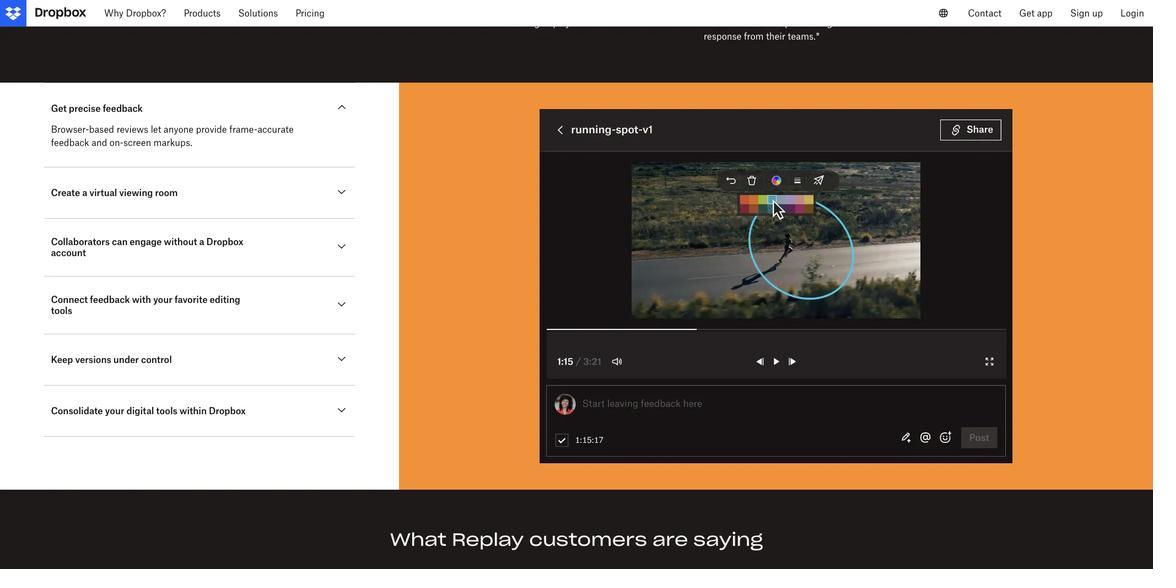 Task type: locate. For each thing, give the bounding box(es) containing it.
get left app
[[1019, 8, 1035, 19]]

1 horizontal spatial tools
[[156, 406, 177, 417]]

0 horizontal spatial workflow
[[476, 18, 514, 29]]

dropbox for collaborators can engage without a dropbox account
[[207, 237, 243, 248]]

replay.*
[[542, 18, 576, 29]]

who right those
[[571, 5, 589, 16]]

1 vertical spatial said
[[745, 18, 762, 29]]

based
[[89, 124, 114, 135]]

workflow up response
[[704, 18, 742, 29]]

said
[[724, 5, 741, 16], [745, 18, 762, 29]]

get
[[1019, 8, 1035, 19], [51, 103, 67, 114]]

a right 'to'
[[369, 5, 374, 16]]

dropbox
[[207, 237, 243, 248], [209, 406, 246, 417]]

dropbox inside collaborators can engage without a dropbox account
[[207, 237, 243, 248]]

let
[[151, 124, 161, 135]]

get for get app
[[1019, 8, 1035, 19]]

replay
[[328, 5, 356, 16], [743, 5, 772, 16], [452, 529, 524, 552]]

a
[[369, 5, 374, 16], [630, 5, 635, 16], [839, 5, 844, 16], [843, 18, 848, 29], [82, 188, 87, 199], [199, 237, 204, 248]]

client.*
[[259, 18, 288, 29]]

anyone
[[164, 124, 194, 135]]

contact
[[968, 8, 1002, 19]]

helped
[[774, 5, 802, 16], [772, 18, 801, 29]]

1 horizontal spatial workflow
[[704, 18, 742, 29]]

1 horizontal spatial your
[[153, 295, 172, 306]]

consolidate
[[51, 406, 103, 417]]

dropbox right "without" at top
[[207, 237, 243, 248]]

0 vertical spatial tools
[[51, 306, 72, 317]]

accurate
[[258, 124, 294, 135]]

a right get
[[843, 18, 848, 29]]

dropbox for consolidate your digital tools within dropbox
[[209, 406, 246, 417]]

keep versions under control
[[51, 355, 172, 366]]

who
[[571, 5, 589, 16], [704, 5, 722, 16]]

1 vertical spatial dropbox
[[209, 406, 246, 417]]

2 vertical spatial feedback
[[90, 295, 130, 306]]

why dropbox?
[[104, 8, 166, 19]]

0 vertical spatial dropbox
[[207, 237, 243, 248]]

faster
[[638, 5, 662, 16], [846, 5, 870, 16], [850, 18, 874, 29]]

dropbox?
[[126, 8, 166, 19]]

pricing
[[296, 8, 325, 19]]

workflow down was at the top
[[476, 18, 514, 29]]

reported
[[495, 5, 531, 16]]

what replay customers are saying
[[390, 529, 763, 552]]

feedback down browser-
[[51, 138, 89, 149]]

teams.*
[[788, 31, 820, 42]]

virtual
[[89, 188, 117, 199]]

feedback inside connect feedback with your favorite editing tools
[[90, 295, 130, 306]]

using
[[517, 18, 540, 29]]

solutions
[[238, 8, 278, 19]]

1 vertical spatial feedback
[[51, 138, 89, 149]]

sign up link
[[1062, 0, 1112, 26]]

2 who from the left
[[704, 5, 722, 16]]

app
[[1037, 8, 1053, 19]]

get up browser-
[[51, 103, 67, 114]]

0 vertical spatial feedback
[[103, 103, 143, 114]]

2 workflow from the left
[[704, 18, 742, 29]]

0 horizontal spatial said
[[724, 5, 741, 16]]

1 horizontal spatial who
[[704, 5, 722, 16]]

0 horizontal spatial who
[[571, 5, 589, 16]]

feedback
[[103, 103, 143, 114], [51, 138, 89, 149], [90, 295, 130, 306]]

a up get
[[839, 5, 844, 16]]

their
[[766, 31, 786, 42]]

recommend
[[276, 5, 326, 16]]

a inside would recommend replay to a friend, colleague, or client.*
[[369, 5, 374, 16]]

dropbox right 'within'
[[209, 406, 246, 417]]

achieved
[[591, 5, 628, 16]]

up
[[1092, 8, 1103, 19]]

those
[[545, 5, 568, 16]]

tools up keep
[[51, 306, 72, 317]]

1 workflow from the left
[[476, 18, 514, 29]]

products button
[[175, 0, 230, 26]]

sign
[[1070, 8, 1090, 19]]

replay inside the who said replay helped achieve a faster workflow said it helped them get a faster response from their teams.*
[[743, 5, 772, 16]]

replay inside would recommend replay to a friend, colleague, or client.*
[[328, 5, 356, 16]]

collaborators
[[51, 237, 110, 248]]

workflow
[[476, 18, 514, 29], [704, 18, 742, 29]]

said up from
[[745, 18, 762, 29]]

a inside was reported by those who achieved a faster workflow using replay.*
[[630, 5, 635, 16]]

your inside connect feedback with your favorite editing tools
[[153, 295, 172, 306]]

contact button
[[959, 0, 1011, 26]]

0 horizontal spatial tools
[[51, 306, 72, 317]]

0 horizontal spatial get
[[51, 103, 67, 114]]

2 horizontal spatial replay
[[743, 5, 772, 16]]

versions
[[75, 355, 111, 366]]

your right the with
[[153, 295, 172, 306]]

colleague,
[[406, 5, 448, 16]]

feedback up reviews
[[103, 103, 143, 114]]

browser-based reviews let anyone provide frame-accurate feedback and on-screen markups.
[[51, 124, 294, 149]]

0 vertical spatial helped
[[774, 5, 802, 16]]

tools inside connect feedback with your favorite editing tools
[[51, 306, 72, 317]]

0 horizontal spatial replay
[[328, 5, 356, 16]]

feedback inside 'browser-based reviews let anyone provide frame-accurate feedback and on-screen markups.'
[[51, 138, 89, 149]]

tools left 'within'
[[156, 406, 177, 417]]

browser-
[[51, 124, 89, 135]]

get inside dropdown button
[[1019, 8, 1035, 19]]

0 vertical spatial get
[[1019, 8, 1035, 19]]

1 vertical spatial get
[[51, 103, 67, 114]]

screen
[[123, 138, 151, 149]]

customers
[[529, 529, 647, 552]]

your left digital
[[105, 406, 124, 417]]

markups.
[[154, 138, 192, 149]]

1 horizontal spatial said
[[745, 18, 762, 29]]

create a virtual viewing room
[[51, 188, 178, 199]]

your
[[153, 295, 172, 306], [105, 406, 124, 417]]

precise
[[69, 103, 101, 114]]

faster inside was reported by those who achieved a faster workflow using replay.*
[[638, 5, 662, 16]]

1 vertical spatial your
[[105, 406, 124, 417]]

0 vertical spatial said
[[724, 5, 741, 16]]

feedback left the with
[[90, 295, 130, 306]]

said up response
[[724, 5, 741, 16]]

1 who from the left
[[571, 5, 589, 16]]

who up response
[[704, 5, 722, 16]]

saying
[[694, 529, 763, 552]]

was
[[476, 5, 493, 16]]

a right "without" at top
[[199, 237, 204, 248]]

0 vertical spatial your
[[153, 295, 172, 306]]

a right achieved
[[630, 5, 635, 16]]

tools
[[51, 306, 72, 317], [156, 406, 177, 417]]

faster right achieved
[[638, 5, 662, 16]]

would
[[248, 5, 273, 16]]

faster right the achieve
[[846, 5, 870, 16]]

1 horizontal spatial get
[[1019, 8, 1035, 19]]

replay for said
[[743, 5, 772, 16]]



Task type: vqa. For each thing, say whether or not it's contained in the screenshot.
Sign dropdown button
no



Task type: describe. For each thing, give the bounding box(es) containing it.
replay for recommend
[[328, 5, 356, 16]]

with
[[132, 295, 151, 306]]

and
[[92, 138, 107, 149]]

get precise feedback
[[51, 103, 143, 114]]

achieve
[[805, 5, 836, 16]]

them
[[803, 18, 825, 29]]

product ui shows how to provide frame-accurate feedback and on-screen markups. image
[[426, 109, 1127, 464]]

1 vertical spatial tools
[[156, 406, 177, 417]]

friend,
[[377, 5, 403, 16]]

get for get precise feedback
[[51, 103, 67, 114]]

by
[[533, 5, 543, 16]]

who said replay helped achieve a faster workflow said it helped them get a faster response from their teams.*
[[704, 5, 874, 42]]

consolidate your digital tools within dropbox
[[51, 406, 246, 417]]

are
[[653, 529, 688, 552]]

faster right get
[[850, 18, 874, 29]]

reviews
[[117, 124, 148, 135]]

was reported by those who achieved a faster workflow using replay.*
[[476, 5, 662, 29]]

login
[[1121, 8, 1144, 19]]

a left virtual
[[82, 188, 87, 199]]

workflow inside was reported by those who achieved a faster workflow using replay.*
[[476, 18, 514, 29]]

collaborators can engage without a dropbox account
[[51, 237, 243, 259]]

it
[[764, 18, 770, 29]]

products
[[184, 8, 221, 19]]

get app button
[[1011, 0, 1062, 26]]

keep
[[51, 355, 73, 366]]

response
[[704, 31, 742, 42]]

login link
[[1112, 0, 1153, 26]]

connect feedback with your favorite editing tools
[[51, 295, 240, 317]]

1 vertical spatial helped
[[772, 18, 801, 29]]

frame-
[[229, 124, 258, 135]]

viewing
[[119, 188, 153, 199]]

why dropbox? button
[[95, 0, 175, 26]]

a inside collaborators can engage without a dropbox account
[[199, 237, 204, 248]]

on-
[[110, 138, 123, 149]]

to
[[359, 5, 367, 16]]

sign up
[[1070, 8, 1103, 19]]

favorite
[[175, 295, 208, 306]]

or
[[248, 18, 256, 29]]

under
[[113, 355, 139, 366]]

provide
[[196, 124, 227, 135]]

get app
[[1019, 8, 1053, 19]]

what
[[390, 529, 447, 552]]

who inside the who said replay helped achieve a faster workflow said it helped them get a faster response from their teams.*
[[704, 5, 722, 16]]

pricing link
[[287, 0, 334, 26]]

get
[[827, 18, 841, 29]]

within
[[180, 406, 207, 417]]

why
[[104, 8, 124, 19]]

0 horizontal spatial your
[[105, 406, 124, 417]]

solutions button
[[230, 0, 287, 26]]

workflow inside the who said replay helped achieve a faster workflow said it helped them get a faster response from their teams.*
[[704, 18, 742, 29]]

create
[[51, 188, 80, 199]]

digital
[[126, 406, 154, 417]]

who inside was reported by those who achieved a faster workflow using replay.*
[[571, 5, 589, 16]]

from
[[744, 31, 764, 42]]

can
[[112, 237, 128, 248]]

1 horizontal spatial replay
[[452, 529, 524, 552]]

room
[[155, 188, 178, 199]]

would recommend replay to a friend, colleague, or client.*
[[248, 5, 448, 29]]

editing
[[210, 295, 240, 306]]

control
[[141, 355, 172, 366]]

without
[[164, 237, 197, 248]]

engage
[[130, 237, 162, 248]]

connect
[[51, 295, 88, 306]]

account
[[51, 248, 86, 259]]



